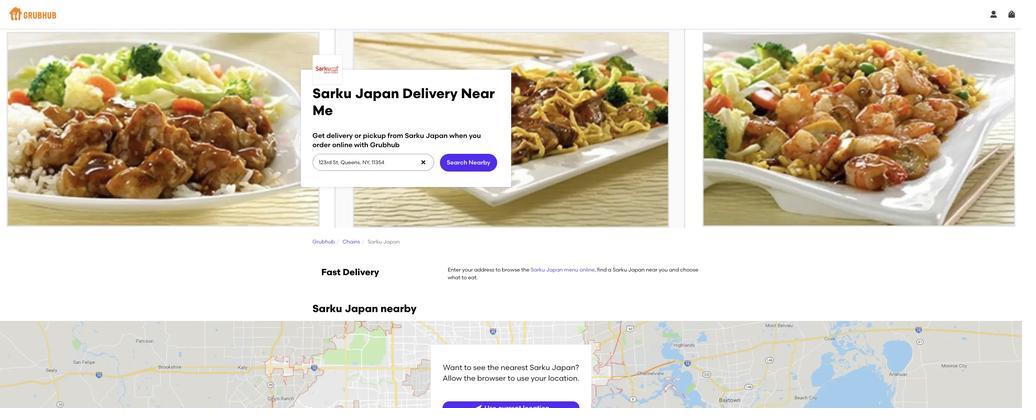 Task type: locate. For each thing, give the bounding box(es) containing it.
nearby
[[381, 302, 417, 315]]

0 horizontal spatial svg image
[[474, 404, 483, 408]]

when
[[450, 131, 467, 140]]

Search Address search field
[[313, 154, 433, 171]]

japan inside sarku japan delivery near me
[[355, 85, 399, 102]]

delivery inside sarku japan delivery near me
[[403, 85, 458, 102]]

sarku right 'browse'
[[531, 267, 545, 273]]

, find a sarku japan near you and choose what to eat.
[[448, 267, 699, 281]]

1 vertical spatial svg image
[[421, 160, 426, 165]]

the
[[521, 267, 530, 273], [487, 363, 499, 372], [464, 374, 476, 383]]

the up browser
[[487, 363, 499, 372]]

find
[[597, 267, 607, 273]]

nearby
[[469, 159, 491, 166]]

0 horizontal spatial your
[[462, 267, 473, 273]]

you right when at left
[[469, 131, 481, 140]]

sarku up 'me' on the top of page
[[313, 85, 352, 102]]

0 vertical spatial you
[[469, 131, 481, 140]]

0 horizontal spatial online
[[332, 141, 353, 149]]

sarku down fast
[[313, 302, 342, 315]]

to inside , find a sarku japan near you and choose what to eat.
[[462, 275, 467, 281]]

0 vertical spatial svg image
[[990, 10, 998, 19]]

want to see the nearest sarku japan? allow the browser to use your location.
[[443, 363, 580, 383]]

1 horizontal spatial delivery
[[403, 85, 458, 102]]

fast
[[321, 267, 341, 278]]

delivery
[[403, 85, 458, 102], [343, 267, 379, 278]]

svg image
[[990, 10, 998, 19], [474, 404, 483, 408]]

1 horizontal spatial the
[[487, 363, 499, 372]]

,
[[595, 267, 596, 273]]

0 vertical spatial the
[[521, 267, 530, 273]]

sarku right nearest
[[530, 363, 550, 372]]

0 vertical spatial your
[[462, 267, 473, 273]]

0 vertical spatial svg image
[[1008, 10, 1017, 19]]

1 vertical spatial you
[[659, 267, 668, 273]]

online
[[332, 141, 353, 149], [580, 267, 595, 273]]

to
[[496, 267, 501, 273], [462, 275, 467, 281], [464, 363, 472, 372], [508, 374, 515, 383]]

grubhub left chains link
[[313, 239, 335, 245]]

1 horizontal spatial svg image
[[990, 10, 998, 19]]

grubhub link
[[313, 239, 335, 245]]

me
[[313, 102, 333, 118]]

sarku japan
[[368, 239, 400, 245]]

online inside get delivery or pickup from sarku japan when you order online with grubhub
[[332, 141, 353, 149]]

sarku japan nearby
[[313, 302, 417, 315]]

location.
[[548, 374, 580, 383]]

sarku right from on the left of page
[[405, 131, 424, 140]]

to left see
[[464, 363, 472, 372]]

sarku
[[313, 85, 352, 102], [405, 131, 424, 140], [368, 239, 382, 245], [531, 267, 545, 273], [613, 267, 627, 273], [313, 302, 342, 315], [530, 363, 550, 372]]

2 horizontal spatial the
[[521, 267, 530, 273]]

eat.
[[468, 275, 478, 281]]

delivery
[[327, 131, 353, 140]]

1 horizontal spatial your
[[531, 374, 547, 383]]

grubhub
[[370, 141, 400, 149], [313, 239, 335, 245]]

allow
[[443, 374, 462, 383]]

from
[[388, 131, 403, 140]]

pickup
[[363, 131, 386, 140]]

the right 'browse'
[[521, 267, 530, 273]]

main navigation navigation
[[0, 0, 1022, 29]]

0 horizontal spatial you
[[469, 131, 481, 140]]

1 horizontal spatial svg image
[[1008, 10, 1017, 19]]

1 vertical spatial online
[[580, 267, 595, 273]]

1 vertical spatial the
[[487, 363, 499, 372]]

choose
[[680, 267, 699, 273]]

your right use
[[531, 374, 547, 383]]

svg image
[[1008, 10, 1017, 19], [421, 160, 426, 165]]

1 horizontal spatial grubhub
[[370, 141, 400, 149]]

0 horizontal spatial grubhub
[[313, 239, 335, 245]]

0 vertical spatial grubhub
[[370, 141, 400, 149]]

you left and
[[659, 267, 668, 273]]

fast delivery
[[321, 267, 379, 278]]

1 vertical spatial delivery
[[343, 267, 379, 278]]

you inside get delivery or pickup from sarku japan when you order online with grubhub
[[469, 131, 481, 140]]

the down see
[[464, 374, 476, 383]]

grubhub down pickup
[[370, 141, 400, 149]]

1 vertical spatial your
[[531, 374, 547, 383]]

you
[[469, 131, 481, 140], [659, 267, 668, 273]]

0 horizontal spatial svg image
[[421, 160, 426, 165]]

to down nearest
[[508, 374, 515, 383]]

0 vertical spatial delivery
[[403, 85, 458, 102]]

2 vertical spatial the
[[464, 374, 476, 383]]

get delivery or pickup from sarku japan when you order online with grubhub
[[313, 131, 481, 149]]

your up the eat.
[[462, 267, 473, 273]]

sarku right a
[[613, 267, 627, 273]]

japan
[[355, 85, 399, 102], [426, 131, 448, 140], [383, 239, 400, 245], [546, 267, 563, 273], [628, 267, 645, 273], [345, 302, 378, 315]]

svg image inside main navigation navigation
[[990, 10, 998, 19]]

0 vertical spatial online
[[332, 141, 353, 149]]

online left find
[[580, 267, 595, 273]]

your
[[462, 267, 473, 273], [531, 374, 547, 383]]

1 horizontal spatial you
[[659, 267, 668, 273]]

online down 'delivery'
[[332, 141, 353, 149]]

1 vertical spatial svg image
[[474, 404, 483, 408]]

to left the eat.
[[462, 275, 467, 281]]



Task type: vqa. For each thing, say whether or not it's contained in the screenshot.
svg icon related to 1
no



Task type: describe. For each thing, give the bounding box(es) containing it.
menu
[[564, 267, 579, 273]]

and
[[669, 267, 679, 273]]

enter
[[448, 267, 461, 273]]

get
[[313, 131, 325, 140]]

sarku inside sarku japan delivery near me
[[313, 85, 352, 102]]

use
[[517, 374, 529, 383]]

address
[[474, 267, 494, 273]]

japan?
[[552, 363, 579, 372]]

search
[[447, 159, 467, 166]]

sarku inside , find a sarku japan near you and choose what to eat.
[[613, 267, 627, 273]]

sarku inside 'want to see the nearest sarku japan? allow the browser to use your location.'
[[530, 363, 550, 372]]

with
[[354, 141, 369, 149]]

want
[[443, 363, 462, 372]]

sarku japan delivery near me
[[313, 85, 495, 118]]

1 vertical spatial grubhub
[[313, 239, 335, 245]]

sarku japan menu online link
[[531, 267, 595, 273]]

chains
[[343, 239, 360, 245]]

near
[[646, 267, 658, 273]]

sarku right chains
[[368, 239, 382, 245]]

nearest
[[501, 363, 528, 372]]

0 horizontal spatial the
[[464, 374, 476, 383]]

browser
[[477, 374, 506, 383]]

see
[[473, 363, 486, 372]]

japan inside , find a sarku japan near you and choose what to eat.
[[628, 267, 645, 273]]

grubhub inside get delivery or pickup from sarku japan when you order online with grubhub
[[370, 141, 400, 149]]

near
[[461, 85, 495, 102]]

order
[[313, 141, 331, 149]]

japan inside get delivery or pickup from sarku japan when you order online with grubhub
[[426, 131, 448, 140]]

or
[[355, 131, 361, 140]]

browse
[[502, 267, 520, 273]]

search nearby
[[447, 159, 491, 166]]

sarku inside get delivery or pickup from sarku japan when you order online with grubhub
[[405, 131, 424, 140]]

your inside 'want to see the nearest sarku japan? allow the browser to use your location.'
[[531, 374, 547, 383]]

chains link
[[343, 239, 360, 245]]

0 horizontal spatial delivery
[[343, 267, 379, 278]]

you inside , find a sarku japan near you and choose what to eat.
[[659, 267, 668, 273]]

enter your address to browse the sarku japan menu online
[[448, 267, 595, 273]]

sarku japan logo image
[[316, 58, 339, 82]]

to left 'browse'
[[496, 267, 501, 273]]

what
[[448, 275, 461, 281]]

1 horizontal spatial online
[[580, 267, 595, 273]]

a
[[608, 267, 612, 273]]

search nearby button
[[440, 154, 497, 172]]

svg image inside main navigation navigation
[[1008, 10, 1017, 19]]



